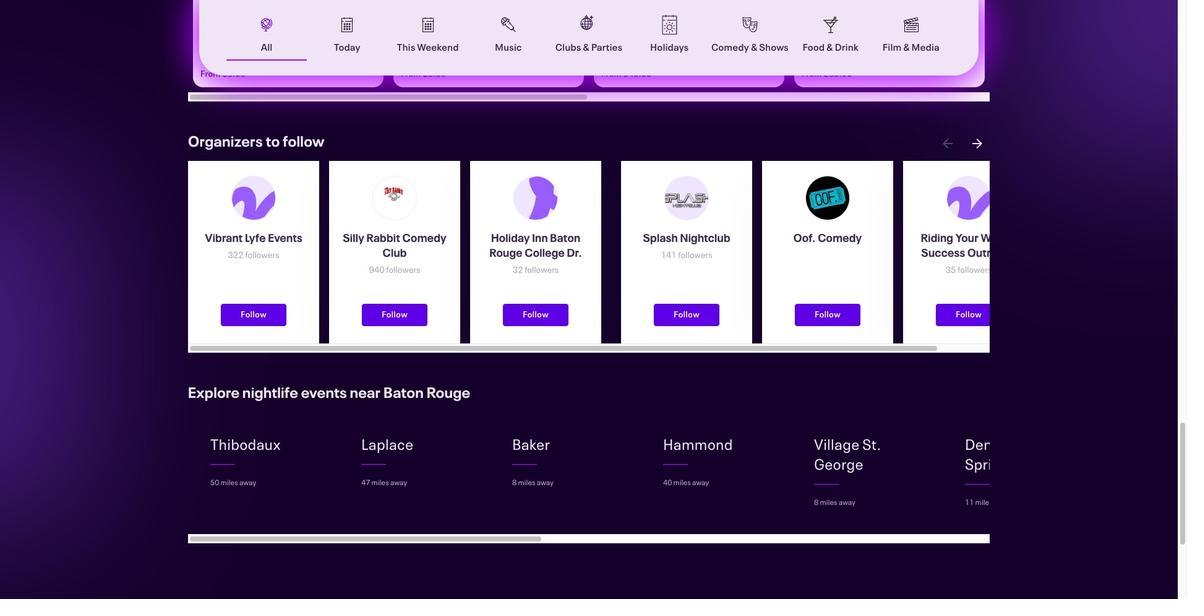 Task type: describe. For each thing, give the bounding box(es) containing it.
inn
[[532, 230, 548, 245]]

celebration
[[505, 17, 566, 32]]

11 miles away
[[966, 497, 1012, 507]]

boston
[[602, 2, 638, 17]]

pm inside sat, jan 20 •  9:00 pm splash nightclub from $30.00
[[871, 35, 884, 47]]

follow for riding
[[956, 309, 982, 320]]

events
[[301, 383, 347, 402]]

silly rabbit comedy club 940 followers
[[343, 230, 447, 275]]

8 miles away for baker
[[513, 477, 554, 487]]

your
[[956, 230, 979, 245]]

away for thibodaux
[[240, 477, 257, 487]]

anniversary
[[802, 32, 864, 47]]

st.
[[863, 435, 882, 454]]

oof.
[[794, 230, 816, 245]]

riding
[[922, 230, 954, 245]]

miles for laplace
[[372, 477, 389, 487]]

sun,
[[401, 35, 419, 47]]

940
[[369, 264, 385, 275]]

club right nye
[[529, 2, 553, 17]]

college
[[525, 245, 565, 260]]

nightclub inside sat, jan 20 •  9:00 pm splash nightclub from $30.00
[[830, 50, 867, 62]]

organizers to follow
[[188, 131, 325, 151]]

weekend
[[417, 40, 459, 53]]

miles for hammond
[[674, 477, 691, 487]]

• inside sat, jan 20 •  9:00 pm splash nightclub from $30.00
[[846, 35, 850, 47]]

club up today
[[328, 2, 352, 17]]

performing
[[602, 17, 659, 32]]

village st. george link
[[815, 435, 921, 474]]

parties
[[592, 40, 623, 53]]

miles for village st. george
[[820, 497, 838, 507]]

splash inside splash nightclub 141 followers
[[643, 230, 678, 245]]

the silly rabbit comedy club presents: 2024 nye celebration link
[[401, 2, 579, 33]]

riding your way to success outreach 35 followers
[[922, 230, 1017, 275]]

$5.00 inside the silly rabbit comedy club presents: 2024 nye celebration sun, dec 31 •  9:00 pm silly rabbit comedy club from $5.00
[[423, 67, 446, 79]]

the silly rabbit comedy club presents: 2024 nye celebration sun, dec 31 •  9:00 pm silly rabbit comedy club from $5.00
[[401, 2, 566, 79]]

sat, jan 20 •  9:00 pm splash nightclub from $30.00
[[802, 35, 884, 79]]

sat, inside sat, jan 20 •  9:00 pm splash nightclub from $30.00
[[802, 35, 818, 47]]

club inside silly rabbit comedy club 940 followers
[[383, 245, 407, 260]]

film
[[883, 40, 902, 53]]

miles for thibodaux
[[221, 477, 238, 487]]

35
[[946, 264, 957, 275]]

& for food
[[827, 40, 834, 53]]

follow
[[283, 131, 325, 151]]

the for the silly rabbit comedy club presents: piper
[[201, 2, 220, 17]]

village st. george
[[815, 435, 882, 474]]

friday
[[201, 35, 225, 47]]

jessica
[[802, 2, 840, 17]]

20 inside sat, jan 20 •  9:00 pm splash nightclub from $30.00
[[834, 35, 845, 47]]

followers inside silly rabbit comedy club 940 followers
[[386, 264, 421, 275]]

season
[[919, 2, 957, 17]]

follow button for riding
[[937, 304, 1002, 326]]

piper
[[251, 17, 279, 32]]

0 horizontal spatial -
[[855, 17, 860, 32]]

follow button for vibrant
[[221, 304, 287, 326]]

141
[[661, 249, 677, 261]]

• inside boston richey and  friends performing live sat, dec 23 •  9:00 pm club bella noche from $40.00
[[648, 35, 652, 47]]

explore nightlife events near baton rouge
[[188, 383, 471, 402]]

laplace link
[[362, 435, 468, 454]]

this
[[397, 40, 416, 53]]

silly inside silly rabbit comedy club 940 followers
[[343, 230, 365, 245]]

holidays
[[651, 40, 689, 53]]

0 horizontal spatial rouge
[[427, 383, 471, 402]]

23
[[636, 35, 647, 47]]

follow button for silly
[[362, 304, 428, 326]]

+
[[266, 35, 271, 47]]

rabbit down 31
[[419, 50, 444, 62]]

vibrant lyfe events 322 followers
[[205, 230, 303, 261]]

pm inside boston richey and  friends performing live sat, dec 23 •  9:00 pm club bella noche from $40.00
[[673, 35, 686, 47]]

baker
[[513, 435, 550, 454]]

& for comedy
[[751, 40, 758, 53]]

lyfe
[[245, 230, 266, 245]]

40
[[664, 477, 673, 487]]

food & drink
[[803, 40, 859, 53]]

denham springs link
[[966, 435, 1072, 474]]

village
[[815, 435, 860, 454]]

from inside the silly rabbit comedy club presents: piper friday • 8:30 pm + 1 more silly rabbit comedy club from $5.00
[[201, 67, 221, 79]]

follow for vibrant
[[241, 309, 267, 320]]

stars
[[889, 2, 916, 17]]

$40.00
[[623, 67, 652, 79]]

followers inside splash nightclub 141 followers
[[679, 249, 713, 261]]

dec inside boston richey and  friends performing live sat, dec 23 •  9:00 pm club bella noche from $40.00
[[619, 35, 635, 47]]

boston richey and  friends performing live link
[[602, 2, 780, 33]]

thibodaux
[[210, 435, 281, 454]]

8 inside jessica wild - all stars season 8 superstar - splash's 20 year anniversary
[[959, 2, 966, 17]]

live
[[662, 17, 682, 32]]

richey
[[640, 2, 675, 17]]

rabbit down 8:30
[[218, 50, 243, 62]]

followers inside riding your way to success outreach 35 followers
[[958, 264, 993, 275]]

arrow right chunky_svg image
[[971, 136, 985, 151]]

& for clubs
[[583, 40, 590, 53]]

near
[[350, 383, 381, 402]]

miles for denham springs
[[976, 497, 993, 507]]

followers inside holiday inn baton rouge college dr. 32 followers
[[525, 264, 559, 275]]

presents: for the silly rabbit comedy club presents: 2024 nye celebration
[[401, 17, 450, 32]]

comedy & shows
[[712, 40, 789, 53]]

oof. comedy
[[794, 230, 863, 245]]

club down nye
[[479, 50, 497, 62]]

jessica wild - all stars season 8 superstar - splash's 20 year anniversary
[[802, 2, 966, 47]]

away for baker
[[537, 477, 554, 487]]

32
[[513, 264, 523, 275]]

50 miles away
[[210, 477, 257, 487]]

organizers
[[188, 131, 263, 151]]

clubs & parties
[[556, 40, 623, 53]]

$30.00
[[824, 67, 853, 79]]

follow for silly
[[382, 309, 408, 320]]

31
[[438, 35, 448, 47]]

8 for village st. george
[[815, 497, 819, 507]]

away for laplace
[[391, 477, 408, 487]]

splash inside sat, jan 20 •  9:00 pm splash nightclub from $30.00
[[802, 50, 828, 62]]

shows
[[760, 40, 789, 53]]

8 miles away for village st. george
[[815, 497, 856, 507]]

superstar
[[802, 17, 853, 32]]

5 follow button from the left
[[795, 304, 861, 326]]

presents: for the silly rabbit comedy club presents: piper
[[201, 17, 249, 32]]

1 vertical spatial all
[[261, 40, 273, 53]]

this weekend
[[397, 40, 459, 53]]

follow for holiday
[[523, 309, 549, 320]]

more
[[279, 35, 300, 47]]

wild
[[842, 2, 865, 17]]



Task type: locate. For each thing, give the bounding box(es) containing it.
0 horizontal spatial presents:
[[201, 17, 249, 32]]

2 presents: from the left
[[401, 17, 450, 32]]

from down this
[[401, 67, 421, 79]]

3 pm from the left
[[673, 35, 686, 47]]

all inside jessica wild - all stars season 8 superstar - splash's 20 year anniversary
[[874, 2, 887, 17]]

followers inside vibrant lyfe events 322 followers
[[245, 249, 280, 261]]

miles for baker
[[518, 477, 536, 487]]

the for the silly rabbit comedy club presents: 2024 nye celebration
[[401, 2, 420, 17]]

1 vertical spatial 8 miles away
[[815, 497, 856, 507]]

1 the from the left
[[201, 2, 220, 17]]

club left bella
[[602, 50, 620, 62]]

from down bella
[[602, 67, 622, 79]]

away
[[240, 477, 257, 487], [391, 477, 408, 487], [537, 477, 554, 487], [693, 477, 710, 487], [839, 497, 856, 507], [995, 497, 1012, 507]]

11
[[966, 497, 975, 507]]

1 horizontal spatial -
[[867, 2, 872, 17]]

club
[[328, 2, 352, 17], [529, 2, 553, 17], [279, 50, 297, 62], [479, 50, 497, 62], [602, 50, 620, 62], [383, 245, 407, 260]]

splash up 141
[[643, 230, 678, 245]]

& right 'clubs'
[[583, 40, 590, 53]]

2 the from the left
[[401, 2, 420, 17]]

47
[[362, 477, 370, 487]]

0 vertical spatial nightclub
[[830, 50, 867, 62]]

4 • from the left
[[846, 35, 850, 47]]

rabbit inside silly rabbit comedy club 940 followers
[[367, 230, 401, 245]]

4 from from the left
[[802, 67, 822, 79]]

miles right 11
[[976, 497, 993, 507]]

$5.00
[[222, 67, 246, 79], [423, 67, 446, 79]]

miles
[[221, 477, 238, 487], [372, 477, 389, 487], [518, 477, 536, 487], [674, 477, 691, 487], [820, 497, 838, 507], [976, 497, 993, 507]]

from inside sat, jan 20 •  9:00 pm splash nightclub from $30.00
[[802, 67, 822, 79]]

2 dec from the left
[[619, 35, 635, 47]]

3 from from the left
[[602, 67, 622, 79]]

splash nightclub 141 followers
[[643, 230, 731, 261]]

8 miles away down baker
[[513, 477, 554, 487]]

george
[[815, 454, 864, 474]]

all down piper
[[261, 40, 273, 53]]

baton inside holiday inn baton rouge college dr. 32 followers
[[551, 230, 581, 245]]

1 9:00 from the left
[[455, 35, 473, 47]]

laplace
[[362, 435, 414, 454]]

jan
[[820, 35, 833, 47]]

comedy inside silly rabbit comedy club 940 followers
[[403, 230, 447, 245]]

0 horizontal spatial all
[[261, 40, 273, 53]]

rabbit
[[246, 2, 280, 17], [447, 2, 481, 17], [218, 50, 243, 62], [419, 50, 444, 62], [367, 230, 401, 245]]

sat,
[[602, 35, 617, 47], [802, 35, 818, 47]]

0 horizontal spatial $5.00
[[222, 67, 246, 79]]

rouge
[[490, 245, 523, 260], [427, 383, 471, 402]]

1 horizontal spatial all
[[874, 2, 887, 17]]

presents:
[[201, 17, 249, 32], [401, 17, 450, 32]]

away down baker
[[537, 477, 554, 487]]

1 dec from the left
[[421, 35, 436, 47]]

1 horizontal spatial presents:
[[401, 17, 450, 32]]

year
[[923, 17, 946, 32]]

pm left '+'
[[252, 35, 264, 47]]

• inside the silly rabbit comedy club presents: 2024 nye celebration sun, dec 31 •  9:00 pm silly rabbit comedy club from $5.00
[[450, 35, 454, 47]]

dr.
[[567, 245, 582, 260]]

boston richey and  friends performing live sat, dec 23 •  9:00 pm club bella noche from $40.00
[[602, 2, 737, 79]]

followers down lyfe
[[245, 249, 280, 261]]

0 horizontal spatial 8
[[513, 477, 517, 487]]

baton right near on the bottom
[[384, 383, 424, 402]]

0 horizontal spatial sat,
[[602, 35, 617, 47]]

2 $5.00 from the left
[[423, 67, 446, 79]]

0 vertical spatial 20
[[908, 17, 921, 32]]

clubs
[[556, 40, 582, 53]]

pm down splash's at the right of the page
[[871, 35, 884, 47]]

1 horizontal spatial 8
[[815, 497, 819, 507]]

9:00 down splash's at the right of the page
[[852, 35, 870, 47]]

6 follow from the left
[[956, 309, 982, 320]]

all left stars
[[874, 2, 887, 17]]

drink
[[835, 40, 859, 53]]

pm inside the silly rabbit comedy club presents: piper friday • 8:30 pm + 1 more silly rabbit comedy club from $5.00
[[252, 35, 264, 47]]

8 down baker
[[513, 477, 517, 487]]

3 & from the left
[[827, 40, 834, 53]]

splash down jan
[[802, 50, 828, 62]]

noche
[[642, 50, 667, 62]]

holiday inn baton rouge college dr. 32 followers
[[490, 230, 582, 275]]

• right 23
[[648, 35, 652, 47]]

away right 47 at the bottom left of page
[[391, 477, 408, 487]]

& for film
[[904, 40, 910, 53]]

2 horizontal spatial 9:00
[[852, 35, 870, 47]]

9:00 inside boston richey and  friends performing live sat, dec 23 •  9:00 pm club bella noche from $40.00
[[654, 35, 672, 47]]

friends
[[699, 2, 737, 17]]

20 left year
[[908, 17, 921, 32]]

- up drink
[[855, 17, 860, 32]]

9:00 up noche
[[654, 35, 672, 47]]

sat, left jan
[[802, 35, 818, 47]]

miles right 40
[[674, 477, 691, 487]]

baker link
[[513, 435, 619, 454]]

& right food
[[827, 40, 834, 53]]

pm inside the silly rabbit comedy club presents: 2024 nye celebration sun, dec 31 •  9:00 pm silly rabbit comedy club from $5.00
[[475, 35, 488, 47]]

0 horizontal spatial 9:00
[[455, 35, 473, 47]]

4 pm from the left
[[871, 35, 884, 47]]

1
[[272, 35, 278, 47]]

away for denham springs
[[995, 497, 1012, 507]]

$5.00 inside the silly rabbit comedy club presents: piper friday • 8:30 pm + 1 more silly rabbit comedy club from $5.00
[[222, 67, 246, 79]]

follow for splash
[[674, 309, 700, 320]]

1 vertical spatial splash
[[643, 230, 678, 245]]

bella
[[621, 50, 640, 62]]

from inside boston richey and  friends performing live sat, dec 23 •  9:00 pm club bella noche from $40.00
[[602, 67, 622, 79]]

hammond
[[664, 435, 733, 454]]

to
[[266, 131, 280, 151]]

the
[[201, 2, 220, 17], [401, 2, 420, 17]]

1 horizontal spatial dec
[[619, 35, 635, 47]]

denham springs
[[966, 435, 1022, 474]]

presents: inside the silly rabbit comedy club presents: 2024 nye celebration sun, dec 31 •  9:00 pm silly rabbit comedy club from $5.00
[[401, 17, 450, 32]]

shadow image 4 image
[[698, 0, 1188, 488]]

media
[[912, 40, 940, 53]]

1 vertical spatial 8
[[513, 477, 517, 487]]

1 $5.00 from the left
[[222, 67, 246, 79]]

& right the film
[[904, 40, 910, 53]]

0 vertical spatial splash
[[802, 50, 828, 62]]

8 right the season at top right
[[959, 2, 966, 17]]

oof. comedy link
[[789, 220, 867, 249]]

follow
[[241, 309, 267, 320], [382, 309, 408, 320], [523, 309, 549, 320], [674, 309, 700, 320], [815, 309, 841, 320], [956, 309, 982, 320]]

1 horizontal spatial baton
[[551, 230, 581, 245]]

9:00 inside the silly rabbit comedy club presents: 2024 nye celebration sun, dec 31 •  9:00 pm silly rabbit comedy club from $5.00
[[455, 35, 473, 47]]

baton right inn in the left top of the page
[[551, 230, 581, 245]]

1 follow from the left
[[241, 309, 267, 320]]

8 down george
[[815, 497, 819, 507]]

0 vertical spatial all
[[874, 2, 887, 17]]

holiday
[[491, 230, 530, 245]]

9:00 down "2024"
[[455, 35, 473, 47]]

2 horizontal spatial 8
[[959, 2, 966, 17]]

away down george
[[839, 497, 856, 507]]

music
[[495, 40, 522, 53]]

3 follow button from the left
[[503, 304, 569, 326]]

dec left 23
[[619, 35, 635, 47]]

1 horizontal spatial 8 miles away
[[815, 497, 856, 507]]

from inside the silly rabbit comedy club presents: 2024 nye celebration sun, dec 31 •  9:00 pm silly rabbit comedy club from $5.00
[[401, 67, 421, 79]]

denham
[[966, 435, 1022, 454]]

rabbit up 940
[[367, 230, 401, 245]]

$5.00 down 8:30
[[222, 67, 246, 79]]

sat, inside boston richey and  friends performing live sat, dec 23 •  9:00 pm club bella noche from $40.00
[[602, 35, 617, 47]]

1 vertical spatial baton
[[384, 383, 424, 402]]

the silly rabbit comedy club presents: piper friday • 8:30 pm + 1 more silly rabbit comedy club from $5.00
[[201, 2, 352, 79]]

followers right 940
[[386, 264, 421, 275]]

the up sun, at the left top of page
[[401, 2, 420, 17]]

1 horizontal spatial nightclub
[[830, 50, 867, 62]]

thibodaux link
[[210, 435, 317, 454]]

9:00
[[455, 35, 473, 47], [654, 35, 672, 47], [852, 35, 870, 47]]

follow button for splash
[[654, 304, 720, 326]]

rabbit up '+'
[[246, 2, 280, 17]]

20 right jan
[[834, 35, 845, 47]]

2 follow from the left
[[382, 309, 408, 320]]

and
[[677, 2, 697, 17]]

6 follow button from the left
[[937, 304, 1002, 326]]

1 vertical spatial rouge
[[427, 383, 471, 402]]

springs
[[966, 454, 1017, 474]]

presents: up "this weekend"
[[401, 17, 450, 32]]

2 from from the left
[[401, 67, 421, 79]]

presents: up friday
[[201, 17, 249, 32]]

4 follow from the left
[[674, 309, 700, 320]]

2 sat, from the left
[[802, 35, 818, 47]]

club inside boston richey and  friends performing live sat, dec 23 •  9:00 pm club bella noche from $40.00
[[602, 50, 620, 62]]

0 horizontal spatial 20
[[834, 35, 845, 47]]

• left 8:30
[[226, 35, 230, 47]]

4 follow button from the left
[[654, 304, 720, 326]]

nightclub inside splash nightclub 141 followers
[[681, 230, 731, 245]]

1 presents: from the left
[[201, 17, 249, 32]]

followers down 'college'
[[525, 264, 559, 275]]

20 inside jessica wild - all stars season 8 superstar - splash's 20 year anniversary
[[908, 17, 921, 32]]

8 miles away down george
[[815, 497, 856, 507]]

arrow left chunky_svg image
[[941, 136, 956, 151]]

dec inside the silly rabbit comedy club presents: 2024 nye celebration sun, dec 31 •  9:00 pm silly rabbit comedy club from $5.00
[[421, 35, 436, 47]]

1 from from the left
[[201, 67, 221, 79]]

1 pm from the left
[[252, 35, 264, 47]]

2 follow button from the left
[[362, 304, 428, 326]]

pm down live
[[673, 35, 686, 47]]

2024
[[452, 17, 479, 32]]

2 • from the left
[[450, 35, 454, 47]]

322
[[228, 249, 244, 261]]

success
[[922, 245, 966, 260]]

followers right 141
[[679, 249, 713, 261]]

away right 11
[[995, 497, 1012, 507]]

miles down george
[[820, 497, 838, 507]]

from left $30.00
[[802, 67, 822, 79]]

follow button for holiday
[[503, 304, 569, 326]]

3 • from the left
[[648, 35, 652, 47]]

9:00 inside sat, jan 20 •  9:00 pm splash nightclub from $30.00
[[852, 35, 870, 47]]

1 vertical spatial 20
[[834, 35, 845, 47]]

vibrant
[[205, 230, 243, 245]]

0 horizontal spatial the
[[201, 2, 220, 17]]

0 vertical spatial rouge
[[490, 245, 523, 260]]

miles right 47 at the bottom left of page
[[372, 477, 389, 487]]

47 miles away
[[362, 477, 408, 487]]

the inside the silly rabbit comedy club presents: 2024 nye celebration sun, dec 31 •  9:00 pm silly rabbit comedy club from $5.00
[[401, 2, 420, 17]]

1 vertical spatial nightclub
[[681, 230, 731, 245]]

0 horizontal spatial baton
[[384, 383, 424, 402]]

the silly rabbit comedy club presents: piper link
[[201, 2, 379, 33]]

2 & from the left
[[751, 40, 758, 53]]

the up friday
[[201, 2, 220, 17]]

1 horizontal spatial $5.00
[[423, 67, 446, 79]]

followers
[[245, 249, 280, 261], [679, 249, 713, 261], [386, 264, 421, 275], [525, 264, 559, 275], [958, 264, 993, 275]]

away for hammond
[[693, 477, 710, 487]]

- right wild
[[867, 2, 872, 17]]

followers right 35
[[958, 264, 993, 275]]

away for village st. george
[[839, 497, 856, 507]]

2 vertical spatial 8
[[815, 497, 819, 507]]

miles down baker
[[518, 477, 536, 487]]

0 horizontal spatial splash
[[643, 230, 678, 245]]

food
[[803, 40, 825, 53]]

4 & from the left
[[904, 40, 910, 53]]

1 & from the left
[[583, 40, 590, 53]]

3 follow from the left
[[523, 309, 549, 320]]

• inside the silly rabbit comedy club presents: piper friday • 8:30 pm + 1 more silly rabbit comedy club from $5.00
[[226, 35, 230, 47]]

0 horizontal spatial nightclub
[[681, 230, 731, 245]]

rabbit left nye
[[447, 2, 481, 17]]

jessica wild - all stars season 8 superstar - splash's 20 year anniversary link
[[802, 2, 981, 47]]

away right 50
[[240, 477, 257, 487]]

1 horizontal spatial the
[[401, 2, 420, 17]]

-
[[867, 2, 872, 17], [855, 17, 860, 32]]

8 for baker
[[513, 477, 517, 487]]

1 horizontal spatial 9:00
[[654, 35, 672, 47]]

presents: inside the silly rabbit comedy club presents: piper friday • 8:30 pm + 1 more silly rabbit comedy club from $5.00
[[201, 17, 249, 32]]

the inside the silly rabbit comedy club presents: piper friday • 8:30 pm + 1 more silly rabbit comedy club from $5.00
[[201, 2, 220, 17]]

• right 31
[[450, 35, 454, 47]]

1 follow button from the left
[[221, 304, 287, 326]]

1 horizontal spatial rouge
[[490, 245, 523, 260]]

miles right 50
[[221, 477, 238, 487]]

0 vertical spatial baton
[[551, 230, 581, 245]]

baton
[[551, 230, 581, 245], [384, 383, 424, 402]]

2 pm from the left
[[475, 35, 488, 47]]

all
[[874, 2, 887, 17], [261, 40, 273, 53]]

hammond link
[[664, 435, 770, 454]]

5 follow from the left
[[815, 309, 841, 320]]

to
[[1006, 230, 1017, 245]]

• right jan
[[846, 35, 850, 47]]

today
[[334, 40, 361, 53]]

pm down nye
[[475, 35, 488, 47]]

& left shows
[[751, 40, 758, 53]]

20
[[908, 17, 921, 32], [834, 35, 845, 47]]

0 horizontal spatial dec
[[421, 35, 436, 47]]

follow button
[[221, 304, 287, 326], [362, 304, 428, 326], [503, 304, 569, 326], [654, 304, 720, 326], [795, 304, 861, 326], [937, 304, 1002, 326]]

1 sat, from the left
[[602, 35, 617, 47]]

club down more
[[279, 50, 297, 62]]

1 horizontal spatial sat,
[[802, 35, 818, 47]]

0 vertical spatial 8
[[959, 2, 966, 17]]

sat, down performing
[[602, 35, 617, 47]]

3 9:00 from the left
[[852, 35, 870, 47]]

dec left 31
[[421, 35, 436, 47]]

2 9:00 from the left
[[654, 35, 672, 47]]

$5.00 down weekend
[[423, 67, 446, 79]]

away right 40
[[693, 477, 710, 487]]

rouge inside holiday inn baton rouge college dr. 32 followers
[[490, 245, 523, 260]]

0 vertical spatial 8 miles away
[[513, 477, 554, 487]]

0 horizontal spatial 8 miles away
[[513, 477, 554, 487]]

1 horizontal spatial 20
[[908, 17, 921, 32]]

1 horizontal spatial splash
[[802, 50, 828, 62]]

1 • from the left
[[226, 35, 230, 47]]

silly
[[222, 2, 244, 17], [423, 2, 445, 17], [201, 50, 216, 62], [401, 50, 417, 62], [343, 230, 365, 245]]

from down friday
[[201, 67, 221, 79]]

club up 940
[[383, 245, 407, 260]]

nye
[[482, 17, 503, 32]]



Task type: vqa. For each thing, say whether or not it's contained in the screenshot.
arrow icon in Event Types dropdown button
no



